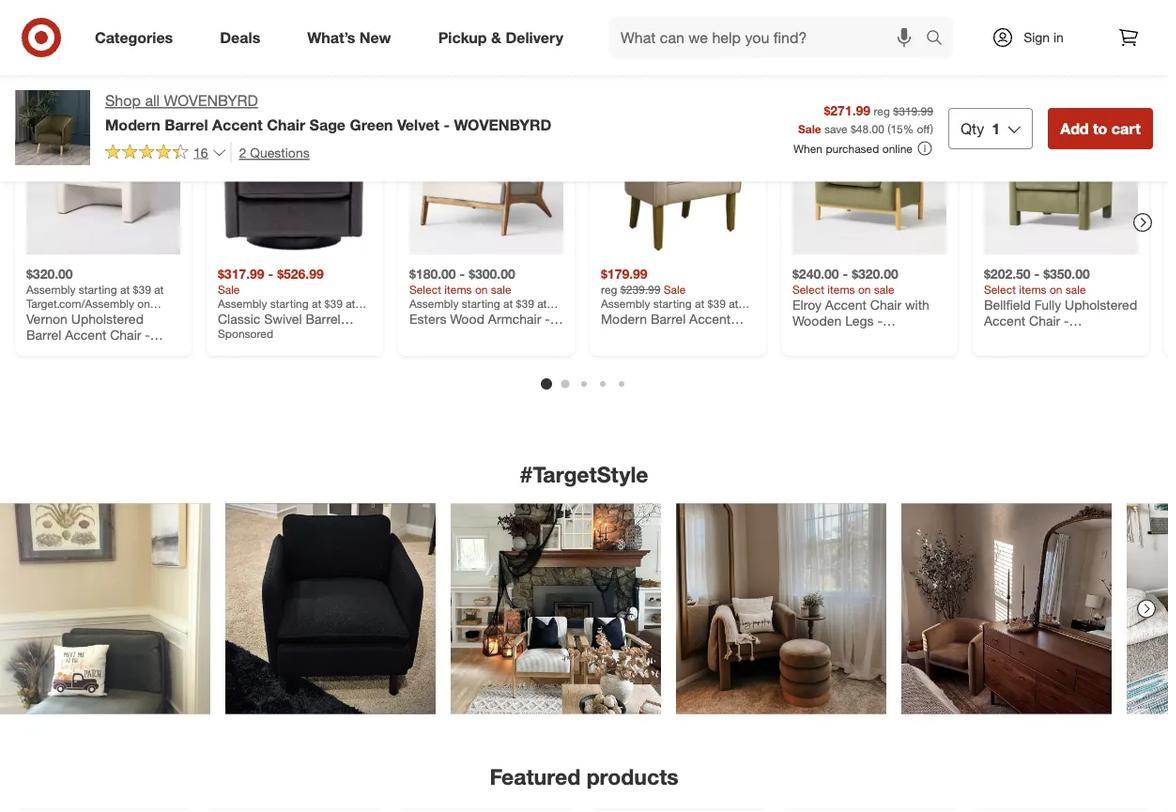 Task type: describe. For each thing, give the bounding box(es) containing it.
- for $202.50
[[1035, 266, 1040, 283]]

what's new link
[[291, 17, 415, 58]]

sign in
[[1024, 29, 1064, 46]]

qty
[[961, 119, 985, 137]]

questions
[[250, 144, 310, 160]]

save
[[825, 121, 848, 136]]

- for $180.00
[[460, 266, 465, 283]]

&
[[491, 28, 502, 47]]

$317.99 - $526.99 sale
[[218, 266, 324, 297]]

sale for $320.00
[[874, 283, 895, 297]]

more to consider
[[497, 44, 672, 70]]

$239.99
[[621, 283, 661, 297]]

16
[[194, 144, 208, 160]]

modern
[[105, 115, 160, 134]]

when
[[794, 141, 823, 155]]

$39
[[133, 283, 151, 297]]

16 link
[[105, 142, 227, 165]]

$526.99
[[277, 266, 324, 283]]

select for $202.50
[[984, 283, 1016, 297]]

sign
[[1024, 29, 1050, 46]]

$271.99 reg $319.99 sale save $ 48.00 ( 15 % off )
[[798, 102, 934, 136]]

items for $180.00
[[445, 283, 472, 297]]

2 at from the left
[[154, 283, 164, 297]]

what's new
[[307, 28, 391, 47]]

classic swivel barrel chair - wovenbyrd image
[[218, 101, 372, 255]]

image of modern barrel accent chair sage green velvet - wovenbyrd image
[[15, 90, 90, 165]]

2 questions
[[239, 144, 310, 160]]

to for cart
[[1093, 119, 1108, 137]]

on for $320.00
[[858, 283, 871, 297]]

sale for $179.99
[[664, 283, 686, 297]]

$179.99 reg $239.99 sale
[[601, 266, 686, 297]]

#targetstyle
[[520, 462, 649, 488]]

15
[[891, 121, 903, 136]]

barrel
[[165, 115, 208, 134]]

user image by @inloveonorchard image
[[676, 505, 887, 715]]

on inside $320.00 assembly starting at $39 at target.com/assembly  on select items
[[137, 297, 150, 311]]

user image by @adendyut image
[[0, 505, 210, 715]]

$180.00 - $300.00 select items on sale
[[410, 266, 516, 297]]

$180.00
[[410, 266, 456, 283]]

sage
[[310, 115, 346, 134]]

featured
[[490, 765, 581, 791]]

$202.50
[[984, 266, 1031, 283]]

add to cart
[[1061, 119, 1141, 137]]

$320.00 inside $240.00 - $320.00 select items on sale
[[852, 266, 899, 283]]

target.com/assembly
[[26, 297, 134, 311]]

products
[[587, 765, 679, 791]]

on for $300.00
[[475, 283, 488, 297]]

in
[[1054, 29, 1064, 46]]

select for $240.00
[[793, 283, 825, 297]]

pickup & delivery
[[438, 28, 564, 47]]

sale for $350.00
[[1066, 283, 1086, 297]]

$300.00
[[469, 266, 516, 283]]

48.00
[[856, 121, 885, 136]]

to for consider
[[556, 44, 577, 70]]

sale for $271.99
[[798, 121, 822, 136]]

what's
[[307, 28, 355, 47]]



Task type: vqa. For each thing, say whether or not it's contained in the screenshot.
cart
yes



Task type: locate. For each thing, give the bounding box(es) containing it.
reg left the $239.99
[[601, 283, 618, 297]]

)
[[931, 121, 934, 136]]

0 vertical spatial to
[[556, 44, 577, 70]]

search button
[[918, 17, 963, 62]]

at left $39
[[120, 283, 130, 297]]

sponsored
[[218, 327, 274, 341]]

$202.50 - $350.00 select items on sale
[[984, 266, 1090, 297]]

categories link
[[79, 17, 197, 58]]

green
[[350, 115, 393, 134]]

wovenbyrd down more
[[454, 115, 552, 134]]

more
[[497, 44, 550, 70]]

user image by @rokthehome image
[[451, 505, 661, 715]]

shop
[[105, 92, 141, 110]]

shop all wovenbyrd modern barrel accent chair sage green velvet - wovenbyrd
[[105, 92, 552, 134]]

vernon upholstered barrel accent chair - threshold™ designed with studio mcgee image
[[26, 101, 180, 255]]

0 horizontal spatial $320.00
[[26, 266, 73, 283]]

- right the 'velvet'
[[444, 115, 450, 134]]

0 vertical spatial reg
[[874, 104, 890, 118]]

at right $39
[[154, 283, 164, 297]]

$320.00 right $240.00
[[852, 266, 899, 283]]

0 horizontal spatial sale
[[491, 283, 511, 297]]

1 horizontal spatial $320.00
[[852, 266, 899, 283]]

esters wood armchair - threshold™ image
[[410, 101, 564, 255]]

2 $320.00 from the left
[[852, 266, 899, 283]]

sale right $240.00
[[874, 283, 895, 297]]

purchased
[[826, 141, 880, 155]]

select for $180.00
[[410, 283, 441, 297]]

$240.00 - $320.00 select items on sale
[[793, 266, 899, 297]]

pickup
[[438, 28, 487, 47]]

0 vertical spatial wovenbyrd
[[164, 92, 258, 110]]

items for $202.50
[[1019, 283, 1047, 297]]

assembly
[[26, 283, 76, 297]]

off
[[917, 121, 931, 136]]

delivery
[[506, 28, 564, 47]]

$240.00
[[793, 266, 839, 283]]

featured products
[[490, 765, 679, 791]]

1 vertical spatial reg
[[601, 283, 618, 297]]

on for $350.00
[[1050, 283, 1063, 297]]

on right $180.00
[[475, 283, 488, 297]]

add to cart button
[[1048, 108, 1153, 149]]

items
[[445, 283, 472, 297], [828, 283, 855, 297], [1019, 283, 1047, 297], [60, 311, 87, 325]]

sale for $300.00
[[491, 283, 511, 297]]

deals
[[220, 28, 260, 47]]

on right starting
[[137, 297, 150, 311]]

add
[[1061, 119, 1089, 137]]

2 sale from the left
[[874, 283, 895, 297]]

- inside shop all wovenbyrd modern barrel accent chair sage green velvet - wovenbyrd
[[444, 115, 450, 134]]

- inside $317.99 - $526.99 sale
[[268, 266, 274, 283]]

2 horizontal spatial sale
[[798, 121, 822, 136]]

1 vertical spatial wovenbyrd
[[454, 115, 552, 134]]

1 horizontal spatial sale
[[664, 283, 686, 297]]

3 select from the left
[[984, 283, 1016, 297]]

on inside $180.00 - $300.00 select items on sale
[[475, 283, 488, 297]]

2 horizontal spatial sale
[[1066, 283, 1086, 297]]

sale right the $239.99
[[664, 283, 686, 297]]

reg inside $179.99 reg $239.99 sale
[[601, 283, 618, 297]]

online
[[883, 141, 913, 155]]

- right "$202.50"
[[1035, 266, 1040, 283]]

1 select from the left
[[410, 283, 441, 297]]

items for $240.00
[[828, 283, 855, 297]]

1 horizontal spatial reg
[[874, 104, 890, 118]]

- right $240.00
[[843, 266, 848, 283]]

cart
[[1112, 119, 1141, 137]]

all
[[145, 92, 160, 110]]

1 horizontal spatial sale
[[874, 283, 895, 297]]

$317.99
[[218, 266, 265, 283]]

$320.00 inside $320.00 assembly starting at $39 at target.com/assembly  on select items
[[26, 266, 73, 283]]

sale
[[491, 283, 511, 297], [874, 283, 895, 297], [1066, 283, 1086, 297]]

to right add
[[1093, 119, 1108, 137]]

deals link
[[204, 17, 284, 58]]

modern barrel accent chair - homepop image
[[601, 101, 755, 255]]

1 vertical spatial to
[[1093, 119, 1108, 137]]

sale for $317.99
[[218, 283, 240, 297]]

- for $317.99
[[268, 266, 274, 283]]

1
[[992, 119, 1001, 137]]

$350.00
[[1044, 266, 1090, 283]]

- inside $180.00 - $300.00 select items on sale
[[460, 266, 465, 283]]

3 sale from the left
[[1066, 283, 1086, 297]]

0 horizontal spatial select
[[410, 283, 441, 297]]

What can we help you find? suggestions appear below search field
[[610, 17, 931, 58]]

- for $240.00
[[843, 266, 848, 283]]

1 horizontal spatial to
[[1093, 119, 1108, 137]]

chair
[[267, 115, 305, 134]]

sale inside $271.99 reg $319.99 sale save $ 48.00 ( 15 % off )
[[798, 121, 822, 136]]

0 horizontal spatial wovenbyrd
[[164, 92, 258, 110]]

user image by @janib2191 image
[[225, 505, 436, 715]]

items inside $240.00 - $320.00 select items on sale
[[828, 283, 855, 297]]

accent
[[212, 115, 263, 134]]

when purchased online
[[794, 141, 913, 155]]

sale right $180.00
[[491, 283, 511, 297]]

1 horizontal spatial select
[[793, 283, 825, 297]]

$320.00 assembly starting at $39 at target.com/assembly  on select items
[[26, 266, 164, 325]]

$320.00
[[26, 266, 73, 283], [852, 266, 899, 283]]

- right $180.00
[[460, 266, 465, 283]]

1 $320.00 from the left
[[26, 266, 73, 283]]

1 at from the left
[[120, 283, 130, 297]]

reg for $271.99
[[874, 104, 890, 118]]

2 horizontal spatial select
[[984, 283, 1016, 297]]

wovenbyrd
[[164, 92, 258, 110], [454, 115, 552, 134]]

2 questions link
[[231, 142, 310, 163]]

- right '$317.99'
[[268, 266, 274, 283]]

on inside $202.50 - $350.00 select items on sale
[[1050, 283, 1063, 297]]

-
[[444, 115, 450, 134], [268, 266, 274, 283], [460, 266, 465, 283], [843, 266, 848, 283], [1035, 266, 1040, 283]]

wovenbyrd up barrel
[[164, 92, 258, 110]]

sale up sponsored
[[218, 283, 240, 297]]

sign in link
[[976, 17, 1093, 58]]

0 horizontal spatial to
[[556, 44, 577, 70]]

new
[[360, 28, 391, 47]]

(
[[888, 121, 891, 136]]

$179.99
[[601, 266, 648, 283]]

$271.99
[[824, 102, 871, 118]]

%
[[903, 121, 914, 136]]

2
[[239, 144, 246, 160]]

sale right "$202.50"
[[1066, 283, 1086, 297]]

pickup & delivery link
[[422, 17, 587, 58]]

reg up (
[[874, 104, 890, 118]]

sale inside $180.00 - $300.00 select items on sale
[[491, 283, 511, 297]]

user image by @alyssajaclynhome image
[[902, 505, 1112, 715]]

$319.99
[[894, 104, 934, 118]]

to inside button
[[1093, 119, 1108, 137]]

sale inside $240.00 - $320.00 select items on sale
[[874, 283, 895, 297]]

to right more
[[556, 44, 577, 70]]

categories
[[95, 28, 173, 47]]

select inside $180.00 - $300.00 select items on sale
[[410, 283, 441, 297]]

2 select from the left
[[793, 283, 825, 297]]

consider
[[583, 44, 672, 70]]

select inside $240.00 - $320.00 select items on sale
[[793, 283, 825, 297]]

velvet
[[397, 115, 440, 134]]

on right $240.00
[[858, 283, 871, 297]]

bellfield fully upholstered accent chair - threshold™ designed with studio mcgee image
[[984, 101, 1138, 255]]

- inside $202.50 - $350.00 select items on sale
[[1035, 266, 1040, 283]]

select
[[410, 283, 441, 297], [793, 283, 825, 297], [984, 283, 1016, 297]]

reg inside $271.99 reg $319.99 sale save $ 48.00 ( 15 % off )
[[874, 104, 890, 118]]

1 horizontal spatial wovenbyrd
[[454, 115, 552, 134]]

on inside $240.00 - $320.00 select items on sale
[[858, 283, 871, 297]]

on right "$202.50"
[[1050, 283, 1063, 297]]

select inside $202.50 - $350.00 select items on sale
[[984, 283, 1016, 297]]

0 horizontal spatial at
[[120, 283, 130, 297]]

sale inside $317.99 - $526.99 sale
[[218, 283, 240, 297]]

elroy accent chair with wooden legs - threshold™ designed with studio mcgee image
[[793, 101, 947, 255]]

starting
[[79, 283, 117, 297]]

1 sale from the left
[[491, 283, 511, 297]]

on
[[475, 283, 488, 297], [858, 283, 871, 297], [1050, 283, 1063, 297], [137, 297, 150, 311]]

sale up when
[[798, 121, 822, 136]]

0 horizontal spatial sale
[[218, 283, 240, 297]]

search
[[918, 30, 963, 48]]

sale inside $202.50 - $350.00 select items on sale
[[1066, 283, 1086, 297]]

qty 1
[[961, 119, 1001, 137]]

sale
[[798, 121, 822, 136], [218, 283, 240, 297], [664, 283, 686, 297]]

reg
[[874, 104, 890, 118], [601, 283, 618, 297]]

items inside $180.00 - $300.00 select items on sale
[[445, 283, 472, 297]]

to
[[556, 44, 577, 70], [1093, 119, 1108, 137]]

items inside $202.50 - $350.00 select items on sale
[[1019, 283, 1047, 297]]

$
[[851, 121, 856, 136]]

sale inside $179.99 reg $239.99 sale
[[664, 283, 686, 297]]

$320.00 up target.com/assembly
[[26, 266, 73, 283]]

user image by @itslanejo image
[[1127, 505, 1169, 715]]

at
[[120, 283, 130, 297], [154, 283, 164, 297]]

select
[[26, 311, 57, 325]]

reg for $179.99
[[601, 283, 618, 297]]

- inside $240.00 - $320.00 select items on sale
[[843, 266, 848, 283]]

1 horizontal spatial at
[[154, 283, 164, 297]]

items inside $320.00 assembly starting at $39 at target.com/assembly  on select items
[[60, 311, 87, 325]]

0 horizontal spatial reg
[[601, 283, 618, 297]]



